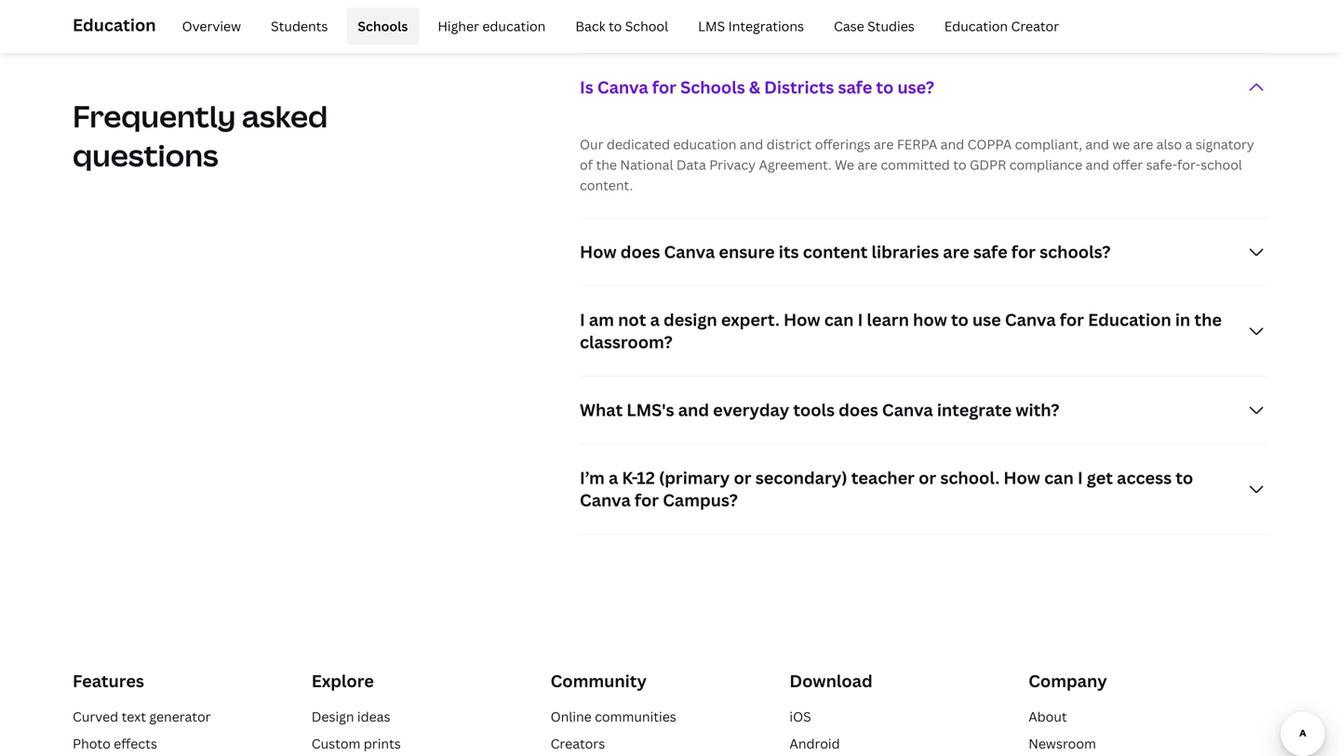 Task type: describe. For each thing, give the bounding box(es) containing it.
1 horizontal spatial safe
[[974, 240, 1008, 263]]

can inside i am not a design expert. how can i learn how to use canva for education in the classroom?
[[825, 308, 854, 331]]

integrate
[[937, 399, 1012, 421]]

overview link
[[171, 7, 252, 45]]

are right 'we'
[[858, 156, 878, 173]]

to inside our dedicated education and district offerings are ferpa and coppa compliant, and we are also a signatory of the national data privacy agreement. we are committed to gdpr compliance and offer safe-for-school content.
[[953, 156, 967, 173]]

tools
[[793, 399, 835, 421]]

asked
[[242, 96, 328, 136]]

dedicated
[[607, 135, 670, 153]]

i inside i'm a k-12 (primary or secondary) teacher or school. how can i get access to canva for campus?
[[1078, 467, 1083, 489]]

schools inside dropdown button
[[681, 76, 745, 98]]

1 horizontal spatial i
[[858, 308, 863, 331]]

are inside dropdown button
[[943, 240, 970, 263]]

back to school
[[576, 17, 669, 35]]

higher education link
[[427, 7, 557, 45]]

students link
[[260, 7, 339, 45]]

what lms's and everyday tools does canva integrate with? button
[[580, 377, 1268, 444]]

questions
[[73, 135, 218, 175]]

custom
[[312, 736, 361, 753]]

0 horizontal spatial get
[[796, 11, 816, 29]]

for inside i am not a design expert. how can i learn how to use canva for education in the classroom?
[[1060, 308, 1084, 331]]

can inside i'm a k-12 (primary or secondary) teacher or school. how can i get access to canva for campus?
[[1045, 467, 1074, 489]]

2 or from the left
[[919, 467, 937, 489]]

its
[[779, 240, 799, 263]]

(primary
[[659, 467, 730, 489]]

design
[[312, 709, 354, 726]]

to inside i am not a design expert. how can i learn how to use canva for education in the classroom?
[[951, 308, 969, 331]]

for-
[[1178, 156, 1201, 173]]

to inside i'm a k-12 (primary or secondary) teacher or school. how can i get access to canva for campus?
[[1176, 467, 1194, 489]]

newsroom link
[[1029, 736, 1097, 753]]

us
[[762, 11, 777, 29]]

text
[[122, 709, 146, 726]]

the inside i am not a design expert. how can i learn how to use canva for education in the classroom?
[[1195, 308, 1222, 331]]

ios link
[[790, 709, 811, 726]]

curved text generator link
[[73, 709, 211, 726]]

classroom?
[[580, 331, 673, 354]]

ferpa
[[897, 135, 938, 153]]

custom prints link
[[312, 736, 401, 753]]

ensure
[[719, 240, 775, 263]]

everyday
[[713, 399, 790, 421]]

higher
[[438, 17, 479, 35]]

12
[[637, 467, 655, 489]]

generator
[[149, 709, 211, 726]]

i am not a design expert. how can i learn how to use canva for education in the classroom? button
[[580, 286, 1268, 376]]

download
[[790, 670, 873, 693]]

data
[[677, 156, 706, 173]]

case studies
[[834, 17, 915, 35]]

frequently asked questions
[[73, 96, 328, 175]]

use
[[973, 308, 1001, 331]]

canva left ensure
[[664, 240, 715, 263]]

is canva for schools & districts safe to use?
[[580, 76, 935, 98]]

0 vertical spatial schools
[[358, 17, 408, 35]]

how inside i am not a design expert. how can i learn how to use canva for education in the classroom?
[[784, 308, 821, 331]]

offer
[[1113, 156, 1143, 173]]

for inside is canva for schools & districts safe to use? dropdown button
[[652, 76, 677, 98]]

access
[[1117, 467, 1172, 489]]

is canva for schools & districts safe to use? button
[[580, 54, 1268, 121]]

committed
[[881, 156, 950, 173]]

about newsroom
[[1029, 709, 1097, 753]]

for inside i'm a k-12 (primary or secondary) teacher or school. how can i get access to canva for campus?
[[635, 489, 659, 512]]

our dedicated education and district offerings are ferpa and coppa compliant, and we are also a signatory of the national data privacy agreement. we are committed to gdpr compliance and offer safe-for-school content.
[[580, 135, 1255, 194]]

of
[[580, 156, 593, 173]]

design
[[664, 308, 718, 331]]

how does canva ensure its content libraries are safe for schools?
[[580, 240, 1111, 263]]

canva inside i am not a design expert. how can i learn how to use canva for education in the classroom?
[[1005, 308, 1056, 331]]

i am not a design expert. how can i learn how to use canva for education in the classroom?
[[580, 308, 1222, 354]]

creator
[[1011, 17, 1059, 35]]

secondary)
[[756, 467, 848, 489]]

online
[[551, 709, 592, 726]]

with?
[[1016, 399, 1060, 421]]

campus?
[[663, 489, 738, 512]]

prints
[[364, 736, 401, 753]]

0 horizontal spatial safe
[[838, 76, 873, 98]]

frequently
[[73, 96, 236, 136]]

curved
[[73, 709, 118, 726]]

get inside i'm a k-12 (primary or secondary) teacher or school. how can i get access to canva for campus?
[[1087, 467, 1113, 489]]

our
[[580, 135, 604, 153]]

lms
[[698, 17, 725, 35]]

in
[[1176, 308, 1191, 331]]

how
[[913, 308, 948, 331]]

case studies link
[[823, 7, 926, 45]]

k-
[[622, 467, 637, 489]]

compliance
[[1010, 156, 1083, 173]]

how does canva ensure its content libraries are safe for schools? button
[[580, 219, 1268, 286]]

ios android
[[790, 709, 840, 753]]

schools link
[[347, 7, 419, 45]]

0 horizontal spatial i
[[580, 308, 585, 331]]

what
[[580, 399, 623, 421]]

for inside how does canva ensure its content libraries are safe for schools? dropdown button
[[1012, 240, 1036, 263]]

lms integrations link
[[687, 7, 815, 45]]

design ideas custom prints
[[312, 709, 401, 753]]

what lms's and everyday tools does canva integrate with?
[[580, 399, 1060, 421]]

i'm a k-12 (primary or secondary) teacher or school. how can i get access to canva for campus? button
[[580, 445, 1268, 534]]

learn inside i am not a design expert. how can i learn how to use canva for education in the classroom?
[[867, 308, 909, 331]]



Task type: vqa. For each thing, say whether or not it's contained in the screenshot.
Purchase history
no



Task type: locate. For each thing, give the bounding box(es) containing it.
does inside dropdown button
[[839, 399, 879, 421]]

0 horizontal spatial education
[[73, 13, 156, 36]]

overview
[[182, 17, 241, 35]]

coppa
[[968, 135, 1012, 153]]

school.
[[941, 467, 1000, 489]]

the inside our dedicated education and district offerings are ferpa and coppa compliant, and we are also a signatory of the national data privacy agreement. we are committed to gdpr compliance and offer safe-for-school content.
[[596, 156, 617, 173]]

for down schools?
[[1060, 308, 1084, 331]]

does right tools
[[839, 399, 879, 421]]

online communities creators
[[551, 709, 677, 753]]

schools?
[[1040, 240, 1111, 263]]

keen
[[580, 11, 611, 29]]

and right ferpa on the right top of the page
[[941, 135, 965, 153]]

are left ferpa on the right top of the page
[[874, 135, 894, 153]]

0 vertical spatial the
[[596, 156, 617, 173]]

not
[[618, 308, 646, 331]]

contact us link
[[708, 11, 777, 29]]

0 vertical spatial a
[[1186, 135, 1193, 153]]

1 vertical spatial how
[[784, 308, 821, 331]]

0 vertical spatial can
[[825, 308, 854, 331]]

to left use? on the top right of page
[[876, 76, 894, 98]]

curved text generator photo effects
[[73, 709, 211, 753]]

0 horizontal spatial can
[[825, 308, 854, 331]]

canva inside dropdown button
[[882, 399, 933, 421]]

school
[[1201, 156, 1243, 173]]

android link
[[790, 736, 840, 753]]

i left the am
[[580, 308, 585, 331]]

features
[[73, 670, 144, 693]]

to left use
[[951, 308, 969, 331]]

0 vertical spatial education
[[483, 17, 546, 35]]

education creator link
[[933, 7, 1071, 45]]

to
[[614, 11, 628, 29], [780, 11, 793, 29], [609, 17, 622, 35], [876, 76, 894, 98], [953, 156, 967, 173], [951, 308, 969, 331], [1176, 467, 1194, 489]]

to right back on the top of page
[[609, 17, 622, 35]]

0 horizontal spatial schools
[[358, 17, 408, 35]]

are right we
[[1134, 135, 1154, 153]]

to right keen
[[614, 11, 628, 29]]

how right expert.
[[784, 308, 821, 331]]

schools left &
[[681, 76, 745, 98]]

we
[[835, 156, 855, 173]]

1 vertical spatial safe
[[974, 240, 1008, 263]]

1 horizontal spatial learn
[[867, 308, 909, 331]]

contact
[[708, 11, 759, 29]]

to left gdpr
[[953, 156, 967, 173]]

get
[[796, 11, 816, 29], [1087, 467, 1113, 489]]

android
[[790, 736, 840, 753]]

1 vertical spatial the
[[1195, 308, 1222, 331]]

also
[[1157, 135, 1182, 153]]

more?
[[666, 11, 705, 29]]

is
[[580, 76, 594, 98]]

menu bar containing overview
[[163, 7, 1071, 45]]

and
[[740, 135, 764, 153], [941, 135, 965, 153], [1086, 135, 1110, 153], [1086, 156, 1110, 173], [678, 399, 709, 421]]

1 horizontal spatial schools
[[681, 76, 745, 98]]

company
[[1029, 670, 1108, 693]]

0 horizontal spatial learn
[[631, 11, 663, 29]]

the right of
[[596, 156, 617, 173]]

offerings
[[815, 135, 871, 153]]

and left "offer"
[[1086, 156, 1110, 173]]

0 vertical spatial safe
[[838, 76, 873, 98]]

1 horizontal spatial the
[[1195, 308, 1222, 331]]

to inside is canva for schools & districts safe to use? dropdown button
[[876, 76, 894, 98]]

1 or from the left
[[734, 467, 752, 489]]

1 horizontal spatial how
[[784, 308, 821, 331]]

0 horizontal spatial or
[[734, 467, 752, 489]]

we
[[1113, 135, 1130, 153]]

education inside higher education link
[[483, 17, 546, 35]]

education inside our dedicated education and district offerings are ferpa and coppa compliant, and we are also a signatory of the national data privacy agreement. we are committed to gdpr compliance and offer safe-for-school content.
[[673, 135, 737, 153]]

and inside dropdown button
[[678, 399, 709, 421]]

1 vertical spatial education
[[673, 135, 737, 153]]

0 vertical spatial how
[[580, 240, 617, 263]]

0 vertical spatial get
[[796, 11, 816, 29]]

are right libraries
[[943, 240, 970, 263]]

a inside i am not a design expert. how can i learn how to use canva for education in the classroom?
[[650, 308, 660, 331]]

design ideas link
[[312, 709, 391, 726]]

1 horizontal spatial does
[[839, 399, 879, 421]]

can
[[825, 308, 854, 331], [1045, 467, 1074, 489]]

1 vertical spatial a
[[650, 308, 660, 331]]

how down content. on the top left of page
[[580, 240, 617, 263]]

2 horizontal spatial how
[[1004, 467, 1041, 489]]

1 horizontal spatial can
[[1045, 467, 1074, 489]]

district
[[767, 135, 812, 153]]

get left access
[[1087, 467, 1113, 489]]

does
[[621, 240, 660, 263], [839, 399, 879, 421]]

a right also
[[1186, 135, 1193, 153]]

communities
[[595, 709, 677, 726]]

studies
[[868, 17, 915, 35]]

back
[[576, 17, 606, 35]]

for left schools?
[[1012, 240, 1036, 263]]

1 horizontal spatial or
[[919, 467, 937, 489]]

lms integrations
[[698, 17, 804, 35]]

students
[[271, 17, 328, 35]]

a inside i'm a k-12 (primary or secondary) teacher or school. how can i get access to canva for campus?
[[609, 467, 618, 489]]

does up the not
[[621, 240, 660, 263]]

compliant,
[[1015, 135, 1083, 153]]

schools
[[358, 17, 408, 35], [681, 76, 745, 98]]

schools left higher
[[358, 17, 408, 35]]

safe up use
[[974, 240, 1008, 263]]

photo
[[73, 736, 111, 753]]

education for education creator
[[945, 17, 1008, 35]]

education
[[73, 13, 156, 36], [945, 17, 1008, 35], [1088, 308, 1172, 331]]

higher education
[[438, 17, 546, 35]]

1 vertical spatial can
[[1045, 467, 1074, 489]]

does inside dropdown button
[[621, 240, 660, 263]]

1 vertical spatial learn
[[867, 308, 909, 331]]

signatory
[[1196, 135, 1255, 153]]

canva right use
[[1005, 308, 1056, 331]]

1 horizontal spatial a
[[650, 308, 660, 331]]

&
[[749, 76, 761, 98]]

privacy
[[710, 156, 756, 173]]

0 horizontal spatial a
[[609, 467, 618, 489]]

1 horizontal spatial education
[[673, 135, 737, 153]]

a left k-
[[609, 467, 618, 489]]

creators
[[551, 736, 605, 753]]

2 horizontal spatial education
[[1088, 308, 1172, 331]]

about link
[[1029, 709, 1067, 726]]

i
[[580, 308, 585, 331], [858, 308, 863, 331], [1078, 467, 1083, 489]]

or left school.
[[919, 467, 937, 489]]

a
[[1186, 135, 1193, 153], [650, 308, 660, 331], [609, 467, 618, 489]]

1 vertical spatial does
[[839, 399, 879, 421]]

education inside i am not a design expert. how can i learn how to use canva for education in the classroom?
[[1088, 308, 1172, 331]]

for
[[652, 76, 677, 98], [1012, 240, 1036, 263], [1060, 308, 1084, 331], [635, 489, 659, 512]]

2 vertical spatial a
[[609, 467, 618, 489]]

explore
[[312, 670, 374, 693]]

1 horizontal spatial get
[[1087, 467, 1113, 489]]

photo effects link
[[73, 736, 157, 753]]

canva left 12
[[580, 489, 631, 512]]

back to school link
[[564, 7, 680, 45]]

education
[[483, 17, 546, 35], [673, 135, 737, 153]]

newsroom
[[1029, 736, 1097, 753]]

to inside back to school link
[[609, 17, 622, 35]]

canva inside i'm a k-12 (primary or secondary) teacher or school. how can i get access to canva for campus?
[[580, 489, 631, 512]]

case
[[834, 17, 865, 35]]

content
[[803, 240, 868, 263]]

ideas
[[357, 709, 391, 726]]

districts
[[764, 76, 834, 98]]

for left the campus?
[[635, 489, 659, 512]]

0 horizontal spatial does
[[621, 240, 660, 263]]

how inside i'm a k-12 (primary or secondary) teacher or school. how can i get access to canva for campus?
[[1004, 467, 1041, 489]]

0 horizontal spatial the
[[596, 156, 617, 173]]

can down with?
[[1045, 467, 1074, 489]]

learn left the how
[[867, 308, 909, 331]]

gdpr
[[970, 156, 1007, 173]]

education right higher
[[483, 17, 546, 35]]

effects
[[114, 736, 157, 753]]

0 horizontal spatial education
[[483, 17, 546, 35]]

learn
[[631, 11, 663, 29], [867, 308, 909, 331]]

1 vertical spatial get
[[1087, 467, 1113, 489]]

or right (primary
[[734, 467, 752, 489]]

2 vertical spatial how
[[1004, 467, 1041, 489]]

a right the not
[[650, 308, 660, 331]]

education creator
[[945, 17, 1059, 35]]

the
[[596, 156, 617, 173], [1195, 308, 1222, 331]]

i down how does canva ensure its content libraries are safe for schools?
[[858, 308, 863, 331]]

libraries
[[872, 240, 939, 263]]

0 vertical spatial does
[[621, 240, 660, 263]]

safe right districts at the top right of the page
[[838, 76, 873, 98]]

how right school.
[[1004, 467, 1041, 489]]

learn left the more?
[[631, 11, 663, 29]]

0 vertical spatial learn
[[631, 11, 663, 29]]

i left access
[[1078, 467, 1083, 489]]

school
[[625, 17, 669, 35]]

2 horizontal spatial a
[[1186, 135, 1193, 153]]

canva left integrate
[[882, 399, 933, 421]]

1 vertical spatial schools
[[681, 76, 745, 98]]

and up privacy
[[740, 135, 764, 153]]

and left we
[[1086, 135, 1110, 153]]

and right lms's on the bottom of the page
[[678, 399, 709, 421]]

menu bar
[[163, 7, 1071, 45]]

education for education
[[73, 13, 156, 36]]

online communities link
[[551, 709, 677, 726]]

a inside our dedicated education and district offerings are ferpa and coppa compliant, and we are also a signatory of the national data privacy agreement. we are committed to gdpr compliance and offer safe-for-school content.
[[1186, 135, 1193, 153]]

0 horizontal spatial how
[[580, 240, 617, 263]]

about
[[1029, 709, 1067, 726]]

use?
[[898, 76, 935, 98]]

get right us
[[796, 11, 816, 29]]

canva right is
[[598, 76, 649, 98]]

can down "content"
[[825, 308, 854, 331]]

to right access
[[1176, 467, 1194, 489]]

content.
[[580, 176, 633, 194]]

expert.
[[721, 308, 780, 331]]

for up dedicated
[[652, 76, 677, 98]]

to right us
[[780, 11, 793, 29]]

agreement.
[[759, 156, 832, 173]]

the right in
[[1195, 308, 1222, 331]]

1 horizontal spatial education
[[945, 17, 1008, 35]]

education up data on the right of the page
[[673, 135, 737, 153]]

2 horizontal spatial i
[[1078, 467, 1083, 489]]



